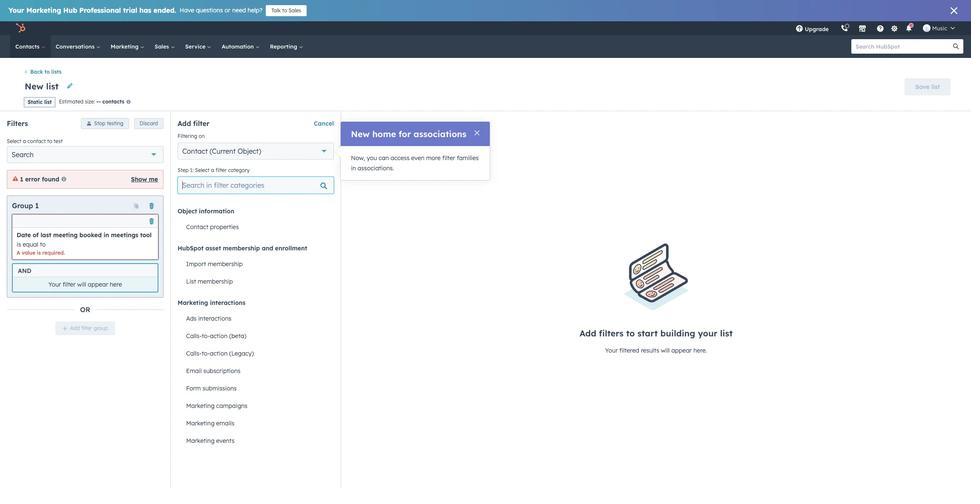 Task type: vqa. For each thing, say whether or not it's contained in the screenshot.
VIEW YOUR PLAN
no



Task type: describe. For each thing, give the bounding box(es) containing it.
hubspot image
[[15, 23, 26, 33]]

found
[[42, 175, 59, 183]]

1 vertical spatial select
[[195, 167, 210, 173]]

to left test
[[47, 138, 52, 144]]

settings image
[[891, 25, 898, 33]]

calling icon image
[[841, 25, 848, 32]]

static
[[28, 99, 43, 105]]

search button
[[949, 39, 963, 54]]

email subscriptions button
[[178, 362, 334, 380]]

page section element
[[0, 58, 971, 111]]

show
[[131, 175, 147, 183]]

marketing for marketing emails
[[186, 420, 215, 427]]

need
[[232, 6, 246, 14]]

conversations link
[[51, 35, 106, 58]]

object information
[[178, 207, 234, 215]]

asset
[[205, 244, 221, 252]]

here
[[110, 281, 122, 288]]

upgrade image
[[796, 25, 803, 33]]

date of last meeting booked in meetings tool is equal to a value is required.
[[17, 231, 152, 256]]

conversations
[[56, 43, 96, 50]]

menu containing music
[[790, 21, 961, 35]]

group
[[94, 325, 108, 331]]

contact properties button
[[178, 218, 334, 236]]

0 horizontal spatial 1
[[20, 175, 23, 183]]

your filter will appear here
[[48, 281, 122, 288]]

filter inside now, you can access even more filter families in associations.
[[442, 154, 455, 162]]

a
[[17, 249, 20, 256]]

1 horizontal spatial close image
[[951, 7, 958, 14]]

information
[[199, 207, 234, 215]]

stop testing button
[[81, 118, 129, 129]]

test
[[54, 138, 63, 144]]

save list
[[915, 83, 940, 91]]

membership for list membership
[[198, 278, 233, 285]]

filtering
[[178, 133, 197, 139]]

marketing campaigns button
[[178, 397, 334, 415]]

of
[[33, 231, 39, 239]]

step 1: select a filter category
[[178, 167, 250, 173]]

booked
[[79, 231, 102, 239]]

filter for add filter group
[[81, 325, 92, 331]]

marketing emails
[[186, 420, 234, 427]]

marketing for marketing events
[[186, 437, 215, 445]]

group 1
[[12, 201, 39, 210]]

0 vertical spatial appear
[[88, 281, 108, 288]]

search
[[12, 150, 34, 159]]

calls- for calls-to-action (beta)
[[186, 332, 202, 340]]

new home for associations
[[351, 129, 467, 139]]

service link
[[180, 35, 217, 58]]

help?
[[248, 6, 262, 14]]

marketing for marketing interactions
[[178, 299, 208, 307]]

filtering on
[[178, 133, 205, 139]]

discard
[[140, 120, 158, 126]]

add for add filter
[[178, 119, 191, 128]]

step
[[178, 167, 189, 173]]

stop
[[94, 120, 105, 126]]

back to lists link
[[24, 69, 62, 75]]

settings link
[[889, 24, 900, 33]]

1 vertical spatial close image
[[475, 130, 480, 135]]

reporting link
[[265, 35, 308, 58]]

contact (current object) button
[[178, 143, 334, 160]]

0 horizontal spatial or
[[80, 305, 90, 314]]

results
[[641, 347, 659, 354]]

save list banner
[[20, 76, 951, 96]]

music button
[[918, 21, 960, 35]]

date
[[17, 231, 31, 239]]

value
[[22, 249, 35, 256]]

to inside page section element
[[45, 69, 50, 75]]

in inside now, you can access even more filter families in associations.
[[351, 164, 356, 172]]

static list
[[28, 99, 52, 105]]

service
[[185, 43, 207, 50]]

your filtered results will appear here.
[[605, 347, 707, 354]]

your marketing hub professional trial has ended. have questions or need help?
[[9, 6, 262, 14]]

to inside "talk to sales" button
[[282, 7, 287, 14]]

filters
[[7, 119, 28, 128]]

talk
[[271, 7, 281, 14]]

associations
[[414, 129, 467, 139]]

help image
[[877, 25, 884, 33]]

associations.
[[358, 164, 394, 172]]

save
[[915, 83, 930, 91]]

object
[[178, 207, 197, 215]]

interactions for ads interactions
[[198, 315, 231, 323]]

0 horizontal spatial will
[[77, 281, 86, 288]]

upgrade
[[805, 26, 829, 32]]

ended.
[[153, 6, 176, 14]]

notifications image
[[905, 25, 913, 33]]

category
[[228, 167, 250, 173]]

campaigns
[[216, 402, 247, 410]]

can
[[379, 154, 389, 162]]

greg robinson image
[[923, 24, 931, 32]]

Select a filter category search field
[[178, 177, 334, 194]]

form
[[186, 385, 201, 392]]

0 horizontal spatial is
[[17, 241, 21, 248]]

ads
[[186, 315, 197, 323]]

marketing left hub
[[26, 6, 61, 14]]

talk to sales
[[271, 7, 301, 14]]

have
[[180, 6, 194, 14]]

add filter
[[178, 119, 209, 128]]

help button
[[873, 21, 888, 35]]

now, you can access even more filter families in associations.
[[351, 154, 479, 172]]

interactions for marketing interactions
[[210, 299, 245, 307]]

1 horizontal spatial appear
[[671, 347, 692, 354]]

search button
[[7, 146, 164, 163]]

1 horizontal spatial will
[[661, 347, 670, 354]]

list for save list
[[931, 83, 940, 91]]

1:
[[190, 167, 194, 173]]

meetings
[[111, 231, 138, 239]]

start
[[638, 328, 658, 339]]

form submissions
[[186, 385, 237, 392]]

contact for contact properties
[[186, 223, 208, 231]]

save list button
[[905, 78, 951, 95]]

marketing events
[[186, 437, 235, 445]]

(current
[[210, 147, 236, 155]]



Task type: locate. For each thing, give the bounding box(es) containing it.
tool
[[140, 231, 152, 239]]

2 vertical spatial membership
[[198, 278, 233, 285]]

2 - from the left
[[99, 99, 101, 105]]

contact (current object)
[[182, 147, 261, 155]]

0 vertical spatial to-
[[202, 332, 210, 340]]

2 to- from the top
[[202, 350, 210, 357]]

add filters to start building your list
[[580, 328, 733, 339]]

your down the filters
[[605, 347, 618, 354]]

ads interactions button
[[178, 310, 334, 327]]

to- inside button
[[202, 332, 210, 340]]

membership inside button
[[208, 260, 243, 268]]

error
[[25, 175, 40, 183]]

0 horizontal spatial your
[[9, 6, 24, 14]]

marketing up marketing events
[[186, 420, 215, 427]]

list right static
[[44, 99, 52, 105]]

list right save
[[931, 83, 940, 91]]

to right talk
[[282, 7, 287, 14]]

add left group
[[70, 325, 80, 331]]

action up calls-to-action (legacy)
[[210, 332, 228, 340]]

interactions down marketing interactions
[[198, 315, 231, 323]]

0 vertical spatial your
[[9, 6, 24, 14]]

action for (legacy)
[[210, 350, 228, 357]]

notifications button
[[902, 21, 916, 35]]

action inside button
[[210, 332, 228, 340]]

1 error found
[[20, 175, 59, 183]]

filter down required.
[[63, 281, 76, 288]]

marketing for marketing link
[[111, 43, 140, 50]]

add left the filters
[[580, 328, 596, 339]]

stop testing
[[94, 120, 123, 126]]

will left here
[[77, 281, 86, 288]]

contact down object information
[[186, 223, 208, 231]]

filter
[[193, 119, 209, 128], [442, 154, 455, 162], [216, 167, 227, 173], [63, 281, 76, 288], [81, 325, 92, 331]]

automation
[[222, 43, 255, 50]]

0 vertical spatial and
[[262, 244, 273, 252]]

your down required.
[[48, 281, 61, 288]]

form submissions button
[[178, 380, 334, 397]]

select up search
[[7, 138, 21, 144]]

calls-to-action (beta) button
[[178, 327, 334, 345]]

questions
[[196, 6, 223, 14]]

filter left category on the top left of the page
[[216, 167, 227, 173]]

1 horizontal spatial select
[[195, 167, 210, 173]]

reporting
[[270, 43, 299, 50]]

show me
[[131, 175, 158, 183]]

1 vertical spatial calls-
[[186, 350, 202, 357]]

1 horizontal spatial in
[[351, 164, 356, 172]]

and up import membership button
[[262, 244, 273, 252]]

properties
[[210, 223, 239, 231]]

membership
[[223, 244, 260, 252], [208, 260, 243, 268], [198, 278, 233, 285]]

(beta)
[[229, 332, 246, 340]]

contact
[[27, 138, 46, 144]]

filter left group
[[81, 325, 92, 331]]

sales inside button
[[289, 7, 301, 14]]

filter for your filter will appear here
[[63, 281, 76, 288]]

to
[[282, 7, 287, 14], [45, 69, 50, 75], [47, 138, 52, 144], [40, 241, 46, 248], [626, 328, 635, 339]]

0 vertical spatial 1
[[20, 175, 23, 183]]

2 horizontal spatial add
[[580, 328, 596, 339]]

search image
[[953, 43, 959, 49]]

estimated
[[59, 99, 83, 105]]

0 horizontal spatial appear
[[88, 281, 108, 288]]

import membership button
[[178, 255, 334, 273]]

filter up on
[[193, 119, 209, 128]]

group
[[12, 201, 33, 210]]

close image up families
[[475, 130, 480, 135]]

appear left here
[[88, 281, 108, 288]]

marketing for marketing campaigns
[[186, 402, 215, 410]]

contact inside button
[[186, 223, 208, 231]]

2 vertical spatial list
[[720, 328, 733, 339]]

to- for calls-to-action (beta)
[[202, 332, 210, 340]]

to- down ads interactions
[[202, 332, 210, 340]]

1 vertical spatial membership
[[208, 260, 243, 268]]

1 vertical spatial contact
[[186, 223, 208, 231]]

action down the calls-to-action (beta)
[[210, 350, 228, 357]]

and
[[262, 244, 273, 252], [18, 267, 31, 275]]

0 horizontal spatial list
[[44, 99, 52, 105]]

contact down filtering on
[[182, 147, 208, 155]]

2 calls- from the top
[[186, 350, 202, 357]]

1 right group
[[35, 201, 39, 210]]

close image up music 'popup button'
[[951, 7, 958, 14]]

contact inside popup button
[[182, 147, 208, 155]]

1 horizontal spatial is
[[37, 249, 41, 256]]

1 horizontal spatial sales
[[289, 7, 301, 14]]

calls- up email
[[186, 350, 202, 357]]

membership inside button
[[198, 278, 233, 285]]

add for add filter group
[[70, 325, 80, 331]]

email
[[186, 367, 202, 375]]

1 action from the top
[[210, 332, 228, 340]]

calling icon button
[[837, 23, 852, 34]]

action for (beta)
[[210, 332, 228, 340]]

building
[[660, 328, 695, 339]]

calls- inside button
[[186, 332, 202, 340]]

list
[[186, 278, 196, 285]]

now,
[[351, 154, 365, 162]]

your for add filters to start building your list
[[605, 347, 618, 354]]

or inside your marketing hub professional trial has ended. have questions or need help?
[[225, 6, 230, 14]]

contacts link
[[10, 35, 51, 58]]

close image
[[951, 7, 958, 14], [475, 130, 480, 135]]

0 horizontal spatial sales
[[155, 43, 171, 50]]

marketing up ads
[[178, 299, 208, 307]]

0 horizontal spatial and
[[18, 267, 31, 275]]

in down now,
[[351, 164, 356, 172]]

0 vertical spatial sales
[[289, 7, 301, 14]]

marketing down the form
[[186, 402, 215, 410]]

events
[[216, 437, 235, 445]]

to down last
[[40, 241, 46, 248]]

0 vertical spatial list
[[931, 83, 940, 91]]

calls-to-action (legacy)
[[186, 350, 254, 357]]

1 vertical spatial or
[[80, 305, 90, 314]]

in right 'booked'
[[104, 231, 109, 239]]

1 vertical spatial action
[[210, 350, 228, 357]]

add
[[178, 119, 191, 128], [70, 325, 80, 331], [580, 328, 596, 339]]

lists
[[51, 69, 62, 75]]

for
[[399, 129, 411, 139]]

1 vertical spatial appear
[[671, 347, 692, 354]]

1 horizontal spatial list
[[720, 328, 733, 339]]

0 vertical spatial interactions
[[210, 299, 245, 307]]

contact
[[182, 147, 208, 155], [186, 223, 208, 231]]

menu
[[790, 21, 961, 35]]

2 vertical spatial your
[[605, 347, 618, 354]]

marketing interactions
[[178, 299, 245, 307]]

interactions up ads interactions
[[210, 299, 245, 307]]

to inside date of last meeting booked in meetings tool is equal to a value is required.
[[40, 241, 46, 248]]

membership for import membership
[[208, 260, 243, 268]]

0 vertical spatial or
[[225, 6, 230, 14]]

0 horizontal spatial add
[[70, 325, 80, 331]]

hubspot asset membership and enrollment
[[178, 244, 307, 252]]

back to lists
[[30, 69, 62, 75]]

0 vertical spatial action
[[210, 332, 228, 340]]

in inside date of last meeting booked in meetings tool is equal to a value is required.
[[104, 231, 109, 239]]

add filter group
[[70, 325, 108, 331]]

you
[[367, 154, 377, 162]]

0 vertical spatial membership
[[223, 244, 260, 252]]

add filter group button
[[55, 321, 115, 335]]

0 vertical spatial contact
[[182, 147, 208, 155]]

1 vertical spatial will
[[661, 347, 670, 354]]

membership up import membership button
[[223, 244, 260, 252]]

families
[[457, 154, 479, 162]]

in
[[351, 164, 356, 172], [104, 231, 109, 239]]

or left the need
[[225, 6, 230, 14]]

your for and
[[48, 281, 61, 288]]

1 vertical spatial in
[[104, 231, 109, 239]]

1 horizontal spatial and
[[262, 244, 273, 252]]

sales left service
[[155, 43, 171, 50]]

marketing campaigns
[[186, 402, 247, 410]]

filter right more
[[442, 154, 455, 162]]

new
[[351, 129, 370, 139]]

select right 1:
[[195, 167, 210, 173]]

to- for calls-to-action (legacy)
[[202, 350, 210, 357]]

0 vertical spatial will
[[77, 281, 86, 288]]

a left contact
[[23, 138, 26, 144]]

marketing inside button
[[186, 420, 215, 427]]

membership down the asset on the bottom left of the page
[[208, 260, 243, 268]]

automation link
[[217, 35, 265, 58]]

1 - from the left
[[96, 99, 99, 105]]

last
[[41, 231, 51, 239]]

0 vertical spatial calls-
[[186, 332, 202, 340]]

enrollment
[[275, 244, 307, 252]]

add up "filtering"
[[178, 119, 191, 128]]

2 horizontal spatial your
[[605, 347, 618, 354]]

1 vertical spatial sales
[[155, 43, 171, 50]]

1 to- from the top
[[202, 332, 210, 340]]

0 vertical spatial close image
[[951, 7, 958, 14]]

1
[[20, 175, 23, 183], [35, 201, 39, 210]]

list
[[931, 83, 940, 91], [44, 99, 52, 105], [720, 328, 733, 339]]

submissions
[[203, 385, 237, 392]]

is up a
[[17, 241, 21, 248]]

add for add filters to start building your list
[[580, 328, 596, 339]]

size:
[[85, 99, 95, 105]]

calls- down ads
[[186, 332, 202, 340]]

1 vertical spatial list
[[44, 99, 52, 105]]

1 calls- from the top
[[186, 332, 202, 340]]

list membership
[[186, 278, 233, 285]]

calls-
[[186, 332, 202, 340], [186, 350, 202, 357]]

1 vertical spatial interactions
[[198, 315, 231, 323]]

marketplaces image
[[859, 25, 866, 33]]

email subscriptions
[[186, 367, 241, 375]]

import
[[186, 260, 206, 268]]

1 vertical spatial and
[[18, 267, 31, 275]]

object)
[[238, 147, 261, 155]]

0 horizontal spatial a
[[23, 138, 26, 144]]

select a contact to test
[[7, 138, 63, 144]]

to left lists
[[45, 69, 50, 75]]

1 vertical spatial a
[[211, 167, 214, 173]]

marketing down marketing emails
[[186, 437, 215, 445]]

marketing link
[[106, 35, 150, 58]]

0 horizontal spatial in
[[104, 231, 109, 239]]

to- inside 'button'
[[202, 350, 210, 357]]

trial
[[123, 6, 137, 14]]

contacts
[[15, 43, 41, 50]]

professional
[[79, 6, 121, 14]]

1 horizontal spatial a
[[211, 167, 214, 173]]

interactions inside ads interactions button
[[198, 315, 231, 323]]

1 horizontal spatial 1
[[35, 201, 39, 210]]

2 horizontal spatial list
[[931, 83, 940, 91]]

or up add filter group 'button'
[[80, 305, 90, 314]]

to left "start"
[[626, 328, 635, 339]]

will
[[77, 281, 86, 288], [661, 347, 670, 354]]

sales right talk
[[289, 7, 301, 14]]

0 horizontal spatial close image
[[475, 130, 480, 135]]

menu item
[[835, 21, 836, 35]]

is right value
[[37, 249, 41, 256]]

list right your
[[720, 328, 733, 339]]

calls- for calls-to-action (legacy)
[[186, 350, 202, 357]]

list inside button
[[931, 83, 940, 91]]

add inside 'button'
[[70, 325, 80, 331]]

contact properties
[[186, 223, 239, 231]]

1 horizontal spatial or
[[225, 6, 230, 14]]

1 vertical spatial to-
[[202, 350, 210, 357]]

action inside 'button'
[[210, 350, 228, 357]]

discard button
[[134, 118, 164, 129]]

testing
[[107, 120, 123, 126]]

on
[[199, 133, 205, 139]]

home
[[372, 129, 396, 139]]

your up hubspot image
[[9, 6, 24, 14]]

2 action from the top
[[210, 350, 228, 357]]

equal
[[23, 241, 38, 248]]

1 vertical spatial is
[[37, 249, 41, 256]]

Search HubSpot search field
[[851, 39, 956, 54]]

1 left error
[[20, 175, 23, 183]]

1 horizontal spatial add
[[178, 119, 191, 128]]

marketing down "trial" at the top of the page
[[111, 43, 140, 50]]

list for static list
[[44, 99, 52, 105]]

a right 1:
[[211, 167, 214, 173]]

1 horizontal spatial your
[[48, 281, 61, 288]]

0 vertical spatial a
[[23, 138, 26, 144]]

1 vertical spatial 1
[[35, 201, 39, 210]]

0 vertical spatial in
[[351, 164, 356, 172]]

required.
[[42, 249, 65, 256]]

and down value
[[18, 267, 31, 275]]

estimated size: -- contacts
[[59, 99, 124, 105]]

0 vertical spatial is
[[17, 241, 21, 248]]

filter inside 'button'
[[81, 325, 92, 331]]

List name field
[[24, 81, 61, 92]]

1 vertical spatial your
[[48, 281, 61, 288]]

calls- inside 'button'
[[186, 350, 202, 357]]

appear down building
[[671, 347, 692, 354]]

filter for add filter
[[193, 119, 209, 128]]

will right results
[[661, 347, 670, 354]]

0 vertical spatial select
[[7, 138, 21, 144]]

membership down import membership
[[198, 278, 233, 285]]

contact for contact (current object)
[[182, 147, 208, 155]]

0 horizontal spatial select
[[7, 138, 21, 144]]

emails
[[216, 420, 234, 427]]

to- up email subscriptions at the bottom of page
[[202, 350, 210, 357]]



